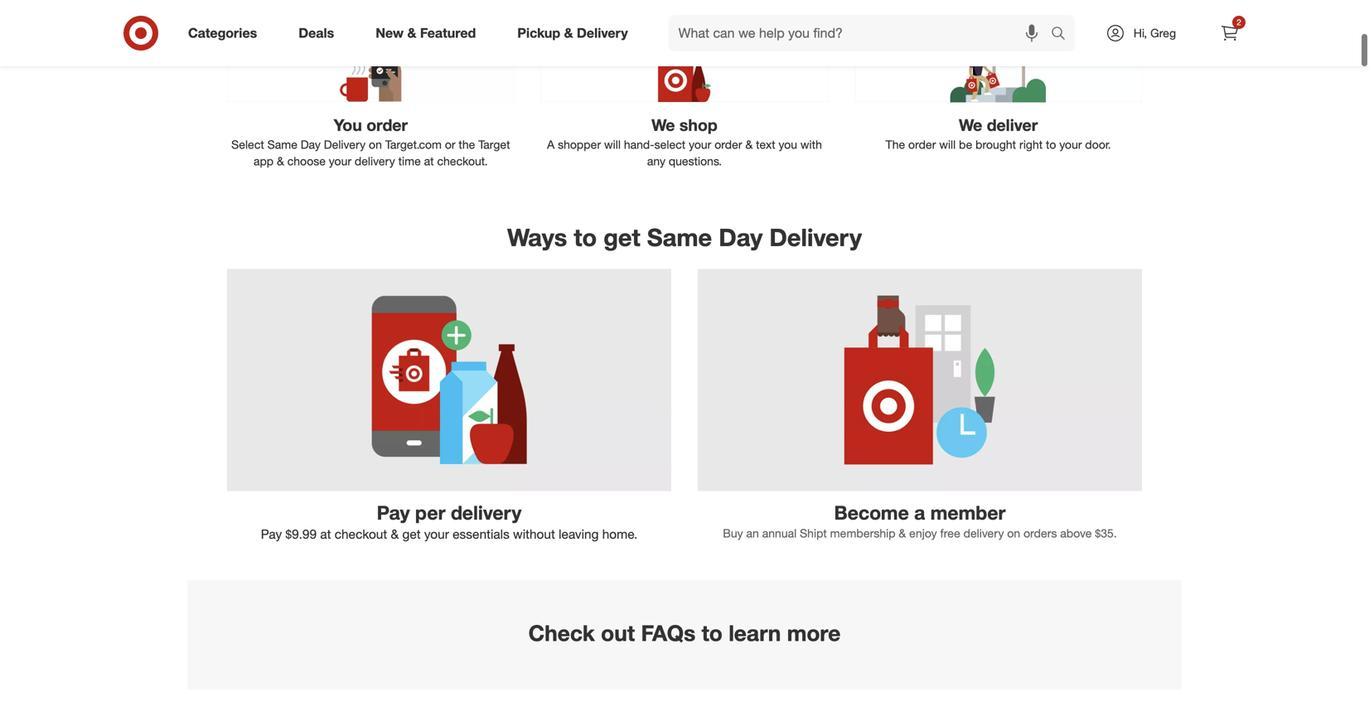 Task type: vqa. For each thing, say whether or not it's contained in the screenshot.
THE GREG
yes



Task type: locate. For each thing, give the bounding box(es) containing it.
0 horizontal spatial will
[[604, 137, 621, 152]]

& left text
[[746, 137, 753, 152]]

1 vertical spatial on
[[1007, 526, 1021, 540]]

learn
[[729, 620, 781, 646]]

pickup & delivery link
[[503, 15, 649, 51]]

& inside pay per delivery pay $9.99 at checkout & get your essentials without leaving home.
[[391, 526, 399, 542]]

& inside the "you order select same day delivery on target.com or the target app & choose your delivery time at checkout."
[[277, 154, 284, 168]]

will
[[604, 137, 621, 152], [939, 137, 956, 152]]

your up questions.
[[689, 137, 711, 152]]

your inside the "you order select same day delivery on target.com or the target app & choose your delivery time at checkout."
[[329, 154, 351, 168]]

any
[[647, 154, 666, 168]]

2 vertical spatial to
[[702, 620, 723, 646]]

What can we help you find? suggestions appear below search field
[[669, 15, 1055, 51]]

we for we deliver
[[959, 115, 982, 135]]

pay left per
[[377, 501, 410, 524]]

hi,
[[1134, 26, 1147, 40]]

1 horizontal spatial day
[[719, 222, 763, 252]]

same inside the "you order select same day delivery on target.com or the target app & choose your delivery time at checkout."
[[267, 137, 297, 152]]

we
[[652, 115, 675, 135], [959, 115, 982, 135]]

order right the in the right of the page
[[909, 137, 936, 152]]

1 vertical spatial delivery
[[451, 501, 522, 524]]

1 horizontal spatial order
[[715, 137, 742, 152]]

get
[[604, 222, 641, 252], [402, 526, 421, 542]]

your left door.
[[1060, 137, 1082, 152]]

1 vertical spatial at
[[320, 526, 331, 542]]

same down questions.
[[647, 222, 712, 252]]

more
[[787, 620, 841, 646]]

0 horizontal spatial delivery
[[324, 137, 366, 152]]

your down per
[[424, 526, 449, 542]]

1 vertical spatial to
[[574, 222, 597, 252]]

day inside the "you order select same day delivery on target.com or the target app & choose your delivery time at checkout."
[[301, 137, 321, 152]]

order down shop
[[715, 137, 742, 152]]

0 horizontal spatial get
[[402, 526, 421, 542]]

delivery up the essentials
[[451, 501, 522, 524]]

your right "choose"
[[329, 154, 351, 168]]

out
[[601, 620, 635, 646]]

1 horizontal spatial we
[[959, 115, 982, 135]]

door.
[[1085, 137, 1111, 152]]

0 horizontal spatial to
[[574, 222, 597, 252]]

to right right in the top of the page
[[1046, 137, 1056, 152]]

will left hand-
[[604, 137, 621, 152]]

order
[[367, 115, 408, 135], [715, 137, 742, 152], [909, 137, 936, 152]]

2 horizontal spatial to
[[1046, 137, 1056, 152]]

delivery down member at the right bottom of page
[[964, 526, 1004, 540]]

& right 'checkout'
[[391, 526, 399, 542]]

0 horizontal spatial same
[[267, 137, 297, 152]]

deals
[[299, 25, 334, 41]]

&
[[407, 25, 416, 41], [564, 25, 573, 41], [746, 137, 753, 152], [277, 154, 284, 168], [899, 526, 906, 540], [391, 526, 399, 542]]

0 vertical spatial at
[[424, 154, 434, 168]]

0 vertical spatial day
[[301, 137, 321, 152]]

we inside the we shop a shopper will hand-select your order & text you with any questions.
[[652, 115, 675, 135]]

1 will from the left
[[604, 137, 621, 152]]

at inside the "you order select same day delivery on target.com or the target app & choose your delivery time at checkout."
[[424, 154, 434, 168]]

will for we shop
[[604, 137, 621, 152]]

order up target.com
[[367, 115, 408, 135]]

0 vertical spatial to
[[1046, 137, 1056, 152]]

essentials
[[453, 526, 510, 542]]

choose
[[287, 154, 326, 168]]

same up app
[[267, 137, 297, 152]]

1 vertical spatial same
[[647, 222, 712, 252]]

annual
[[762, 526, 797, 540]]

delivery
[[355, 154, 395, 168], [451, 501, 522, 524], [964, 526, 1004, 540]]

pickup
[[517, 25, 560, 41]]

we deliver the order will be brought right to your door.
[[886, 115, 1111, 152]]

0 horizontal spatial delivery
[[355, 154, 395, 168]]

2 vertical spatial delivery
[[770, 222, 862, 252]]

hand-
[[624, 137, 655, 152]]

or
[[445, 137, 456, 152]]

day
[[301, 137, 321, 152], [719, 222, 763, 252]]

1 vertical spatial day
[[719, 222, 763, 252]]

pay
[[377, 501, 410, 524], [261, 526, 282, 542]]

0 horizontal spatial pay
[[261, 526, 282, 542]]

will inside the we shop a shopper will hand-select your order & text you with any questions.
[[604, 137, 621, 152]]

to left learn
[[702, 620, 723, 646]]

a
[[914, 501, 925, 524]]

2 vertical spatial delivery
[[964, 526, 1004, 540]]

2 we from the left
[[959, 115, 982, 135]]

2 horizontal spatial delivery
[[964, 526, 1004, 540]]

search
[[1044, 27, 1083, 43]]

we inside we deliver the order will be brought right to your door.
[[959, 115, 982, 135]]

will inside we deliver the order will be brought right to your door.
[[939, 137, 956, 152]]

we up select
[[652, 115, 675, 135]]

2 will from the left
[[939, 137, 956, 152]]

you
[[334, 115, 362, 135]]

shipt
[[800, 526, 827, 540]]

deals link
[[284, 15, 355, 51]]

same
[[267, 137, 297, 152], [647, 222, 712, 252]]

1 horizontal spatial get
[[604, 222, 641, 252]]

become
[[834, 501, 909, 524]]

we shop a shopper will hand-select your order & text you with any questions.
[[547, 115, 822, 168]]

your
[[689, 137, 711, 152], [1060, 137, 1082, 152], [329, 154, 351, 168], [424, 526, 449, 542]]

2 horizontal spatial delivery
[[770, 222, 862, 252]]

delivery left time
[[355, 154, 395, 168]]

your inside the we shop a shopper will hand-select your order & text you with any questions.
[[689, 137, 711, 152]]

to right ways at left top
[[574, 222, 597, 252]]

delivery inside become a member buy an annual shipt membership & enjoy free delivery on orders above $35.
[[964, 526, 1004, 540]]

will left be
[[939, 137, 956, 152]]

0 horizontal spatial order
[[367, 115, 408, 135]]

at right the $9.99 at the bottom
[[320, 526, 331, 542]]

0 vertical spatial on
[[369, 137, 382, 152]]

1 horizontal spatial will
[[939, 137, 956, 152]]

1 horizontal spatial delivery
[[451, 501, 522, 524]]

on left target.com
[[369, 137, 382, 152]]

& right pickup
[[564, 25, 573, 41]]

get inside pay per delivery pay $9.99 at checkout & get your essentials without leaving home.
[[402, 526, 421, 542]]

1 vertical spatial delivery
[[324, 137, 366, 152]]

0 vertical spatial get
[[604, 222, 641, 252]]

0 horizontal spatial day
[[301, 137, 321, 152]]

target
[[478, 137, 510, 152]]

deliver
[[987, 115, 1038, 135]]

1 vertical spatial get
[[402, 526, 421, 542]]

shop
[[680, 115, 718, 135]]

0 vertical spatial same
[[267, 137, 297, 152]]

check
[[528, 620, 595, 646]]

1 horizontal spatial on
[[1007, 526, 1021, 540]]

select
[[231, 137, 264, 152]]

& right new
[[407, 25, 416, 41]]

0 vertical spatial pay
[[377, 501, 410, 524]]

& left enjoy
[[899, 526, 906, 540]]

on inside the "you order select same day delivery on target.com or the target app & choose your delivery time at checkout."
[[369, 137, 382, 152]]

on left orders
[[1007, 526, 1021, 540]]

0 vertical spatial delivery
[[577, 25, 628, 41]]

2 horizontal spatial order
[[909, 137, 936, 152]]

on
[[369, 137, 382, 152], [1007, 526, 1021, 540]]

pay left the $9.99 at the bottom
[[261, 526, 282, 542]]

at right time
[[424, 154, 434, 168]]

& inside the we shop a shopper will hand-select your order & text you with any questions.
[[746, 137, 753, 152]]

search button
[[1044, 15, 1083, 55]]

delivery
[[577, 25, 628, 41], [324, 137, 366, 152], [770, 222, 862, 252]]

1 we from the left
[[652, 115, 675, 135]]

orders
[[1024, 526, 1057, 540]]

0 horizontal spatial on
[[369, 137, 382, 152]]

without
[[513, 526, 555, 542]]

1 horizontal spatial at
[[424, 154, 434, 168]]

at
[[424, 154, 434, 168], [320, 526, 331, 542]]

to
[[1046, 137, 1056, 152], [574, 222, 597, 252], [702, 620, 723, 646]]

1 horizontal spatial delivery
[[577, 25, 628, 41]]

membership
[[830, 526, 896, 540]]

to inside we deliver the order will be brought right to your door.
[[1046, 137, 1056, 152]]

delivery inside the "you order select same day delivery on target.com or the target app & choose your delivery time at checkout."
[[324, 137, 366, 152]]

0 horizontal spatial we
[[652, 115, 675, 135]]

0 horizontal spatial at
[[320, 526, 331, 542]]

we up be
[[959, 115, 982, 135]]

per
[[415, 501, 446, 524]]

1 horizontal spatial same
[[647, 222, 712, 252]]

0 vertical spatial delivery
[[355, 154, 395, 168]]

delivery for you order select same day delivery on target.com or the target app & choose your delivery time at checkout.
[[324, 137, 366, 152]]

enjoy
[[909, 526, 937, 540]]

& right app
[[277, 154, 284, 168]]

same for select
[[267, 137, 297, 152]]



Task type: describe. For each thing, give the bounding box(es) containing it.
time
[[398, 154, 421, 168]]

target.com
[[385, 137, 442, 152]]

& inside become a member buy an annual shipt membership & enjoy free delivery on orders above $35.
[[899, 526, 906, 540]]

member
[[931, 501, 1006, 524]]

new & featured link
[[362, 15, 497, 51]]

a
[[547, 137, 555, 152]]

become a member buy an annual shipt membership & enjoy free delivery on orders above $35.
[[723, 501, 1117, 540]]

1 horizontal spatial pay
[[377, 501, 410, 524]]

same day delivery, delivered with shipt image
[[227, 269, 671, 491]]

categories link
[[174, 15, 278, 51]]

at inside pay per delivery pay $9.99 at checkout & get your essentials without leaving home.
[[320, 526, 331, 542]]

order inside we deliver the order will be brought right to your door.
[[909, 137, 936, 152]]

$35.
[[1095, 526, 1117, 540]]

delivery inside pay per delivery pay $9.99 at checkout & get your essentials without leaving home.
[[451, 501, 522, 524]]

new & featured
[[376, 25, 476, 41]]

with
[[801, 137, 822, 152]]

you order select same day delivery on target.com or the target app & choose your delivery time at checkout.
[[231, 115, 510, 168]]

& inside pickup & delivery link
[[564, 25, 573, 41]]

select
[[655, 137, 686, 152]]

pickup & delivery
[[517, 25, 628, 41]]

will for we deliver
[[939, 137, 956, 152]]

free
[[940, 526, 960, 540]]

order inside the "you order select same day delivery on target.com or the target app & choose your delivery time at checkout."
[[367, 115, 408, 135]]

your inside we deliver the order will be brought right to your door.
[[1060, 137, 1082, 152]]

app
[[254, 154, 274, 168]]

check out faqs to learn more link
[[187, 580, 1182, 690]]

above
[[1060, 526, 1092, 540]]

shopper
[[558, 137, 601, 152]]

checkout.
[[437, 154, 488, 168]]

greg
[[1151, 26, 1176, 40]]

delivery inside the "you order select same day delivery on target.com or the target app & choose your delivery time at checkout."
[[355, 154, 395, 168]]

ways to get same day delivery
[[507, 222, 862, 252]]

buy
[[723, 526, 743, 540]]

1 vertical spatial pay
[[261, 526, 282, 542]]

leaving
[[559, 526, 599, 542]]

the
[[459, 137, 475, 152]]

brought
[[976, 137, 1016, 152]]

categories
[[188, 25, 257, 41]]

$9.99
[[286, 526, 317, 542]]

delivery for ways to get same day delivery
[[770, 222, 862, 252]]

check out faqs to learn more
[[528, 620, 841, 646]]

you
[[779, 137, 797, 152]]

1 horizontal spatial to
[[702, 620, 723, 646]]

pay per delivery pay $9.99 at checkout & get your essentials without leaving home.
[[261, 501, 638, 542]]

questions.
[[669, 154, 722, 168]]

& inside new & featured link
[[407, 25, 416, 41]]

ways
[[507, 222, 567, 252]]

checkout
[[335, 526, 387, 542]]

on inside become a member buy an annual shipt membership & enjoy free delivery on orders above $35.
[[1007, 526, 1021, 540]]

2
[[1237, 17, 1241, 27]]

your inside pay per delivery pay $9.99 at checkout & get your essentials without leaving home.
[[424, 526, 449, 542]]

day for select
[[301, 137, 321, 152]]

new
[[376, 25, 404, 41]]

order inside the we shop a shopper will hand-select your order & text you with any questions.
[[715, 137, 742, 152]]

text
[[756, 137, 776, 152]]

be
[[959, 137, 973, 152]]

we for we shop
[[652, 115, 675, 135]]

faqs
[[641, 620, 696, 646]]

the
[[886, 137, 905, 152]]

same for get
[[647, 222, 712, 252]]

day for get
[[719, 222, 763, 252]]

home.
[[602, 526, 638, 542]]

right
[[1019, 137, 1043, 152]]

an
[[746, 526, 759, 540]]

hi, greg
[[1134, 26, 1176, 40]]

2 link
[[1212, 15, 1248, 51]]

featured
[[420, 25, 476, 41]]



